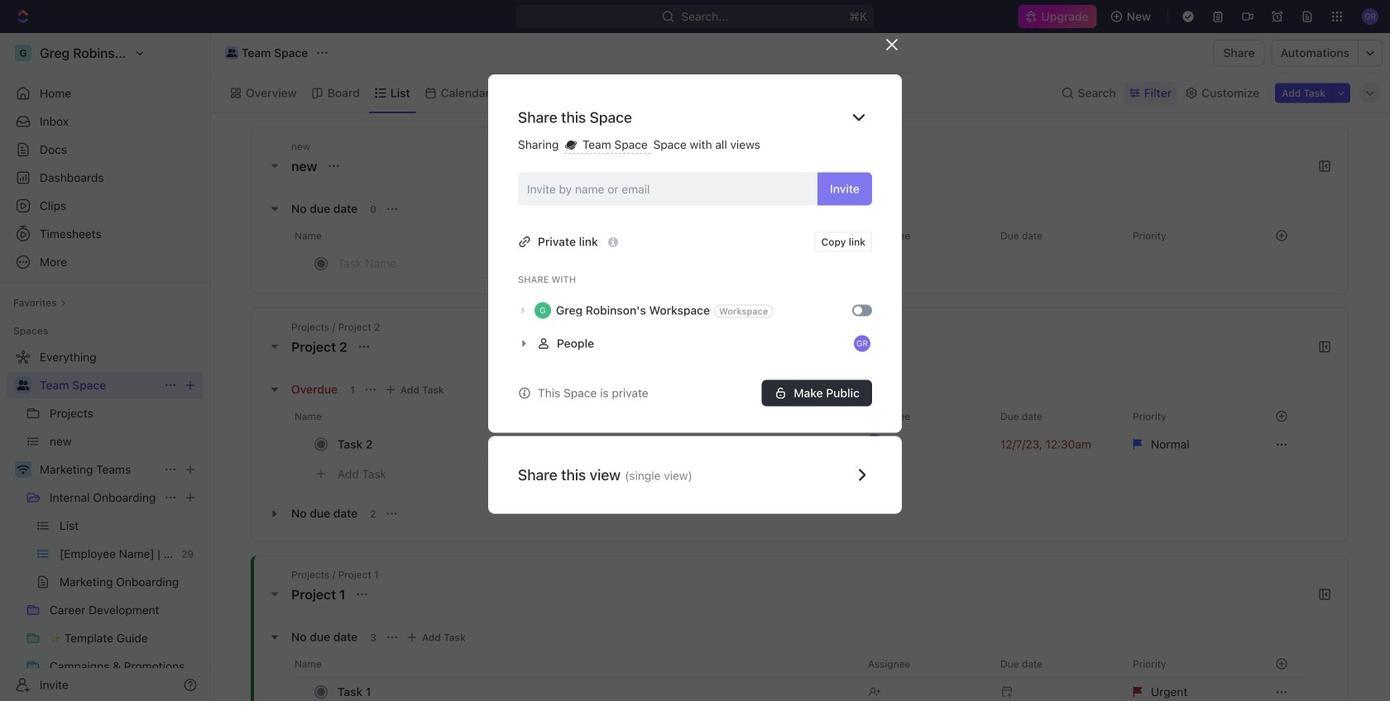 Task type: locate. For each thing, give the bounding box(es) containing it.
user group image
[[227, 49, 237, 57], [17, 381, 29, 391]]

tree
[[7, 344, 204, 702]]

0 vertical spatial user group image
[[227, 49, 237, 57]]

0 horizontal spatial user group image
[[17, 381, 29, 391]]

sidebar navigation
[[0, 33, 211, 702]]

1 vertical spatial user group image
[[17, 381, 29, 391]]

Task Name text field
[[338, 250, 821, 276]]

1 horizontal spatial user group image
[[227, 49, 237, 57]]

user group image inside tree
[[17, 381, 29, 391]]



Task type: vqa. For each thing, say whether or not it's contained in the screenshot.
invite by name or email text field
yes



Task type: describe. For each thing, give the bounding box(es) containing it.
wifi image
[[17, 465, 29, 475]]

Invite by name or email text field
[[527, 177, 811, 202]]

tree inside "sidebar" navigation
[[7, 344, 204, 702]]



